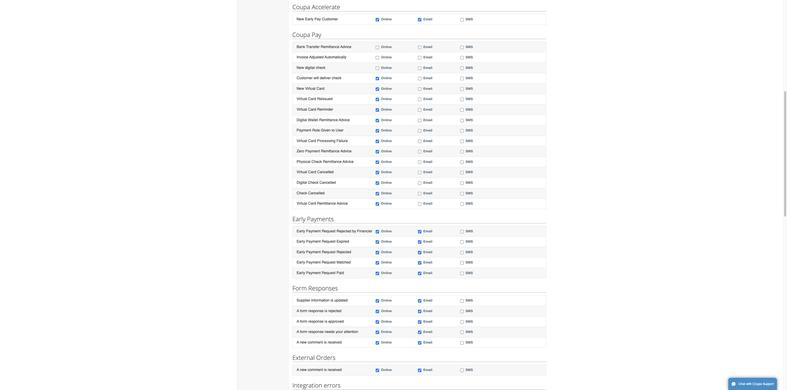 Task type: describe. For each thing, give the bounding box(es) containing it.
7 email from the top
[[423, 97, 433, 101]]

1 a new comment is received from the top
[[297, 341, 342, 345]]

reissued
[[317, 97, 333, 101]]

by
[[352, 229, 356, 233]]

processing
[[317, 139, 336, 143]]

to
[[332, 128, 335, 133]]

coupa pay
[[292, 30, 321, 39]]

12 sms from the top
[[466, 149, 473, 153]]

22 email from the top
[[423, 271, 433, 275]]

advice for zero payment remittance advice
[[341, 149, 352, 153]]

responses
[[308, 284, 338, 293]]

2 email from the top
[[423, 45, 433, 49]]

virtual for virtual card reissued
[[297, 97, 307, 101]]

2 a from the top
[[297, 320, 299, 324]]

new virtual card
[[297, 86, 325, 91]]

1 new from the top
[[300, 341, 307, 345]]

2 received from the top
[[328, 368, 342, 372]]

external
[[292, 354, 315, 362]]

2 online from the top
[[381, 45, 392, 49]]

22 sms from the top
[[466, 271, 473, 275]]

1 vertical spatial check
[[332, 76, 342, 80]]

remittance for card
[[317, 202, 336, 206]]

payment for early payment request rejected
[[306, 250, 321, 254]]

form
[[292, 284, 307, 293]]

new early pay customer
[[297, 17, 338, 21]]

form for a form response is rejected
[[300, 309, 307, 313]]

chat with coupa support button
[[729, 378, 777, 391]]

remittance for transfer
[[321, 45, 340, 49]]

failure
[[337, 139, 348, 143]]

10 sms from the top
[[466, 129, 473, 133]]

response for your
[[308, 330, 324, 334]]

a form response is rejected
[[297, 309, 342, 313]]

paid
[[337, 271, 344, 275]]

virtual for virtual card processing failure
[[297, 139, 307, 143]]

coupa for coupa pay
[[292, 30, 310, 39]]

matched
[[337, 261, 351, 265]]

8 sms from the top
[[466, 108, 473, 112]]

virtual card cancelled
[[297, 170, 334, 174]]

early payment request rejected
[[297, 250, 351, 254]]

remittance for check
[[323, 160, 342, 164]]

16 email from the top
[[423, 191, 433, 195]]

9 email from the top
[[423, 118, 433, 122]]

early for early payments
[[292, 215, 306, 223]]

new for new virtual card
[[297, 86, 304, 91]]

attention
[[344, 330, 358, 334]]

27 online from the top
[[381, 341, 392, 345]]

25 sms from the top
[[466, 320, 473, 324]]

19 online from the top
[[381, 240, 392, 244]]

support
[[763, 383, 774, 386]]

6 sms from the top
[[466, 87, 473, 91]]

1 received from the top
[[328, 341, 342, 345]]

early for early payment request matched
[[297, 261, 305, 265]]

19 sms from the top
[[466, 240, 473, 244]]

check cancelled
[[297, 191, 325, 195]]

information
[[311, 299, 330, 303]]

0 vertical spatial customer
[[322, 17, 338, 21]]

payments
[[307, 215, 334, 223]]

card for processing
[[308, 139, 316, 143]]

needs
[[325, 330, 335, 334]]

virtual for virtual card cancelled
[[297, 170, 307, 174]]

new for new early pay customer
[[297, 17, 304, 21]]

digital wallet remittance advice
[[297, 118, 350, 122]]

financier
[[357, 229, 372, 233]]

12 online from the top
[[381, 149, 392, 153]]

request for early payment request paid
[[322, 271, 336, 275]]

10 email from the top
[[423, 129, 433, 133]]

11 online from the top
[[381, 139, 392, 143]]

28 online from the top
[[381, 368, 392, 372]]

is left updated
[[331, 299, 333, 303]]

2 vertical spatial check
[[297, 191, 307, 195]]

5 email from the top
[[423, 76, 433, 80]]

rejected for early payment request rejected
[[337, 250, 351, 254]]

21 email from the top
[[423, 261, 433, 265]]

9 online from the top
[[381, 118, 392, 122]]

3 online from the top
[[381, 55, 392, 59]]

early payments
[[292, 215, 334, 223]]

10 online from the top
[[381, 129, 392, 133]]

payment for early payment request matched
[[306, 261, 321, 265]]

request for early payment request rejected
[[322, 250, 336, 254]]

6 email from the top
[[423, 87, 433, 91]]

chat with coupa support
[[739, 383, 774, 386]]

early payment request paid
[[297, 271, 344, 275]]

26 sms from the top
[[466, 330, 473, 334]]

given
[[321, 128, 331, 133]]

early down 'coupa accelerate'
[[305, 17, 314, 21]]

12 email from the top
[[423, 149, 433, 153]]

coupa for coupa accelerate
[[292, 3, 310, 11]]

3 email from the top
[[423, 55, 433, 59]]

is down a form response needs your attention at the bottom left of page
[[324, 341, 327, 345]]

payment for zero payment remittance advice
[[305, 149, 320, 153]]

1 email from the top
[[423, 17, 433, 21]]

reminder
[[317, 107, 333, 112]]

is left approved
[[325, 320, 327, 324]]

a form response is approved
[[297, 320, 344, 324]]

early for early payment request paid
[[297, 271, 305, 275]]

20 sms from the top
[[466, 250, 473, 254]]

7 online from the top
[[381, 97, 392, 101]]

20 online from the top
[[381, 250, 392, 254]]

coupa accelerate
[[292, 3, 340, 11]]

customer will deliver check
[[297, 76, 342, 80]]

0 vertical spatial pay
[[315, 17, 321, 21]]

digital for digital check cancelled
[[297, 181, 307, 185]]

request for early payment request rejected by financier
[[322, 229, 336, 233]]

2 new from the top
[[300, 368, 307, 372]]

25 online from the top
[[381, 320, 392, 324]]

remittance for wallet
[[319, 118, 338, 122]]

payment for early payment request rejected by financier
[[306, 229, 321, 233]]

11 sms from the top
[[466, 139, 473, 143]]

1 a from the top
[[297, 309, 299, 313]]

16 online from the top
[[381, 191, 392, 195]]

user
[[336, 128, 344, 133]]

1 comment from the top
[[308, 341, 323, 345]]

4 email from the top
[[423, 66, 433, 70]]

15 sms from the top
[[466, 181, 473, 185]]

physical check remittance advice
[[297, 160, 354, 164]]

form responses
[[292, 284, 338, 293]]

virtual card reminder
[[297, 107, 333, 112]]

23 sms from the top
[[466, 299, 473, 303]]



Task type: locate. For each thing, give the bounding box(es) containing it.
1 vertical spatial cancelled
[[320, 181, 336, 185]]

virtual down new virtual card
[[297, 97, 307, 101]]

0 vertical spatial received
[[328, 341, 342, 345]]

early left payments
[[292, 215, 306, 223]]

response
[[308, 309, 324, 313], [308, 320, 324, 324], [308, 330, 324, 334]]

cancelled for digital check cancelled
[[320, 181, 336, 185]]

1 vertical spatial rejected
[[337, 250, 351, 254]]

2 response from the top
[[308, 320, 324, 324]]

0 vertical spatial a new comment is received
[[297, 341, 342, 345]]

customer left "will"
[[297, 76, 313, 80]]

virtual card processing failure
[[297, 139, 348, 143]]

form down a form response is approved
[[300, 330, 307, 334]]

28 email from the top
[[423, 368, 433, 372]]

orders
[[316, 354, 336, 362]]

2 vertical spatial cancelled
[[308, 191, 325, 195]]

early down early payments
[[297, 229, 305, 233]]

0 vertical spatial coupa
[[292, 3, 310, 11]]

remittance
[[321, 45, 340, 49], [319, 118, 338, 122], [321, 149, 340, 153], [323, 160, 342, 164], [317, 202, 336, 206]]

16 sms from the top
[[466, 191, 473, 195]]

received down "orders"
[[328, 368, 342, 372]]

1 horizontal spatial customer
[[322, 17, 338, 21]]

request for early payment request expired
[[322, 240, 336, 244]]

is
[[331, 299, 333, 303], [325, 309, 327, 313], [325, 320, 327, 324], [324, 341, 327, 345], [324, 368, 327, 372]]

errors
[[324, 382, 341, 390]]

external orders
[[292, 354, 336, 362]]

1 vertical spatial new
[[300, 368, 307, 372]]

14 sms from the top
[[466, 170, 473, 174]]

new for new digital check
[[297, 66, 304, 70]]

approved
[[328, 320, 344, 324]]

15 email from the top
[[423, 181, 433, 185]]

3 form from the top
[[300, 330, 307, 334]]

1 digital from the top
[[297, 118, 307, 122]]

2 vertical spatial coupa
[[753, 383, 762, 386]]

3 sms from the top
[[466, 55, 473, 59]]

payment left role
[[297, 128, 311, 133]]

check down "digital check cancelled"
[[297, 191, 307, 195]]

payment up "early payment request rejected"
[[306, 240, 321, 244]]

remittance up payments
[[317, 202, 336, 206]]

virtual for virtual card remittance advice
[[297, 202, 307, 206]]

card down customer will deliver check
[[317, 86, 325, 91]]

advice for virtual card remittance advice
[[337, 202, 348, 206]]

digital
[[305, 66, 315, 70]]

17 sms from the top
[[466, 202, 473, 206]]

11 email from the top
[[423, 139, 433, 143]]

check down virtual card cancelled at left
[[308, 181, 319, 185]]

digital check cancelled
[[297, 181, 336, 185]]

payment down "early payment request expired"
[[306, 250, 321, 254]]

payment for early payment request expired
[[306, 240, 321, 244]]

5 request from the top
[[322, 271, 336, 275]]

14 email from the top
[[423, 170, 433, 174]]

1 vertical spatial received
[[328, 368, 342, 372]]

is down "orders"
[[324, 368, 327, 372]]

card down role
[[308, 139, 316, 143]]

None checkbox
[[376, 18, 379, 21], [460, 18, 464, 21], [376, 46, 379, 49], [418, 46, 422, 49], [460, 46, 464, 49], [460, 56, 464, 60], [418, 67, 422, 70], [418, 77, 422, 80], [418, 88, 422, 91], [460, 88, 464, 91], [376, 98, 379, 101], [418, 98, 422, 101], [418, 108, 422, 112], [460, 108, 464, 112], [376, 119, 379, 122], [418, 129, 422, 133], [376, 140, 379, 143], [460, 140, 464, 143], [376, 150, 379, 154], [418, 150, 422, 154], [460, 150, 464, 154], [376, 171, 379, 175], [418, 171, 422, 175], [376, 182, 379, 185], [460, 182, 464, 185], [376, 192, 379, 196], [460, 192, 464, 196], [418, 203, 422, 206], [376, 230, 379, 234], [418, 241, 422, 244], [460, 241, 464, 244], [376, 251, 379, 255], [418, 262, 422, 265], [460, 262, 464, 265], [376, 272, 379, 276], [418, 272, 422, 276], [460, 272, 464, 276], [376, 300, 379, 303], [418, 300, 422, 303], [376, 321, 379, 324], [418, 321, 422, 324], [460, 321, 464, 324], [376, 331, 379, 335], [376, 342, 379, 345], [376, 369, 379, 373], [418, 369, 422, 373], [376, 18, 379, 21], [460, 18, 464, 21], [376, 46, 379, 49], [418, 46, 422, 49], [460, 46, 464, 49], [460, 56, 464, 60], [418, 67, 422, 70], [418, 77, 422, 80], [418, 88, 422, 91], [460, 88, 464, 91], [376, 98, 379, 101], [418, 98, 422, 101], [418, 108, 422, 112], [460, 108, 464, 112], [376, 119, 379, 122], [418, 129, 422, 133], [376, 140, 379, 143], [460, 140, 464, 143], [376, 150, 379, 154], [418, 150, 422, 154], [460, 150, 464, 154], [376, 171, 379, 175], [418, 171, 422, 175], [376, 182, 379, 185], [460, 182, 464, 185], [376, 192, 379, 196], [460, 192, 464, 196], [418, 203, 422, 206], [376, 230, 379, 234], [418, 241, 422, 244], [460, 241, 464, 244], [376, 251, 379, 255], [418, 262, 422, 265], [460, 262, 464, 265], [376, 272, 379, 276], [418, 272, 422, 276], [460, 272, 464, 276], [376, 300, 379, 303], [418, 300, 422, 303], [376, 321, 379, 324], [418, 321, 422, 324], [460, 321, 464, 324], [376, 331, 379, 335], [376, 342, 379, 345], [376, 369, 379, 373], [418, 369, 422, 373]]

early payment request rejected by financier
[[297, 229, 372, 233]]

virtual up virtual card reissued
[[305, 86, 316, 91]]

remittance for payment
[[321, 149, 340, 153]]

new up external
[[300, 341, 307, 345]]

sms
[[466, 17, 473, 21], [466, 45, 473, 49], [466, 55, 473, 59], [466, 66, 473, 70], [466, 76, 473, 80], [466, 87, 473, 91], [466, 97, 473, 101], [466, 108, 473, 112], [466, 118, 473, 122], [466, 129, 473, 133], [466, 139, 473, 143], [466, 149, 473, 153], [466, 160, 473, 164], [466, 170, 473, 174], [466, 181, 473, 185], [466, 191, 473, 195], [466, 202, 473, 206], [466, 229, 473, 233], [466, 240, 473, 244], [466, 250, 473, 254], [466, 261, 473, 265], [466, 271, 473, 275], [466, 299, 473, 303], [466, 309, 473, 313], [466, 320, 473, 324], [466, 330, 473, 334], [466, 341, 473, 345], [466, 368, 473, 372]]

17 email from the top
[[423, 202, 433, 206]]

1 rejected from the top
[[337, 229, 351, 233]]

5 sms from the top
[[466, 76, 473, 80]]

rejected left by
[[337, 229, 351, 233]]

27 email from the top
[[423, 341, 433, 345]]

1 response from the top
[[308, 309, 324, 313]]

request down early payment request matched
[[322, 271, 336, 275]]

new up coupa pay
[[297, 17, 304, 21]]

3 response from the top
[[308, 330, 324, 334]]

early
[[305, 17, 314, 21], [292, 215, 306, 223], [297, 229, 305, 233], [297, 240, 305, 244], [297, 250, 305, 254], [297, 261, 305, 265], [297, 271, 305, 275]]

received
[[328, 341, 342, 345], [328, 368, 342, 372]]

25 email from the top
[[423, 320, 433, 324]]

received down the your
[[328, 341, 342, 345]]

2 digital from the top
[[297, 181, 307, 185]]

18 online from the top
[[381, 229, 392, 233]]

0 vertical spatial check
[[316, 66, 326, 70]]

1 vertical spatial comment
[[308, 368, 323, 372]]

supplier information is updated
[[297, 299, 348, 303]]

form for a form response is approved
[[300, 320, 307, 324]]

15 online from the top
[[381, 181, 392, 185]]

rejected
[[337, 229, 351, 233], [337, 250, 351, 254]]

rejected up the "matched"
[[337, 250, 351, 254]]

card for cancelled
[[308, 170, 316, 174]]

pay up transfer
[[312, 30, 321, 39]]

1 vertical spatial a new comment is received
[[297, 368, 342, 372]]

advice
[[340, 45, 351, 49], [339, 118, 350, 122], [341, 149, 352, 153], [343, 160, 354, 164], [337, 202, 348, 206]]

accelerate
[[312, 3, 340, 11]]

0 vertical spatial cancelled
[[317, 170, 334, 174]]

form down the supplier
[[300, 309, 307, 313]]

request up "early payment request expired"
[[322, 229, 336, 233]]

check
[[312, 160, 322, 164], [308, 181, 319, 185], [297, 191, 307, 195]]

automatically
[[325, 55, 347, 59]]

13 online from the top
[[381, 160, 392, 164]]

check for physical
[[312, 160, 322, 164]]

1 vertical spatial form
[[300, 320, 307, 324]]

1 online from the top
[[381, 17, 392, 21]]

is left rejected
[[325, 309, 327, 313]]

check down invoice adjusted automatically
[[316, 66, 326, 70]]

payment down early payments
[[306, 229, 321, 233]]

card up "digital check cancelled"
[[308, 170, 316, 174]]

24 sms from the top
[[466, 309, 473, 313]]

cancelled down "digital check cancelled"
[[308, 191, 325, 195]]

card
[[317, 86, 325, 91], [308, 97, 316, 101], [308, 107, 316, 112], [308, 139, 316, 143], [308, 170, 316, 174], [308, 202, 316, 206]]

8 email from the top
[[423, 108, 433, 112]]

digital up check cancelled on the left
[[297, 181, 307, 185]]

22 online from the top
[[381, 271, 392, 275]]

0 vertical spatial digital
[[297, 118, 307, 122]]

8 online from the top
[[381, 108, 392, 112]]

payment up early payment request paid
[[306, 261, 321, 265]]

digital left "wallet" at the top left of page
[[297, 118, 307, 122]]

2 vertical spatial form
[[300, 330, 307, 334]]

response down a form response is approved
[[308, 330, 324, 334]]

virtual for virtual card reminder
[[297, 107, 307, 112]]

wallet
[[308, 118, 318, 122]]

3 request from the top
[[322, 250, 336, 254]]

response down a form response is rejected
[[308, 320, 324, 324]]

request
[[322, 229, 336, 233], [322, 240, 336, 244], [322, 250, 336, 254], [322, 261, 336, 265], [322, 271, 336, 275]]

rejected
[[328, 309, 342, 313]]

integration
[[292, 382, 322, 390]]

virtual down physical at the top left
[[297, 170, 307, 174]]

will
[[314, 76, 319, 80]]

payment role given to user
[[297, 128, 344, 133]]

zero payment remittance advice
[[297, 149, 352, 153]]

comment
[[308, 341, 323, 345], [308, 368, 323, 372]]

virtual down check cancelled on the left
[[297, 202, 307, 206]]

24 online from the top
[[381, 309, 392, 313]]

a new comment is received down a form response needs your attention at the bottom left of page
[[297, 341, 342, 345]]

physical
[[297, 160, 311, 164]]

with
[[746, 383, 752, 386]]

2 vertical spatial new
[[297, 86, 304, 91]]

3 new from the top
[[297, 86, 304, 91]]

2 rejected from the top
[[337, 250, 351, 254]]

response for approved
[[308, 320, 324, 324]]

transfer
[[306, 45, 320, 49]]

remittance up automatically
[[321, 45, 340, 49]]

check
[[316, 66, 326, 70], [332, 76, 342, 80]]

coupa
[[292, 3, 310, 11], [292, 30, 310, 39], [753, 383, 762, 386]]

bank
[[297, 45, 305, 49]]

4 request from the top
[[322, 261, 336, 265]]

early up "early payment request rejected"
[[297, 240, 305, 244]]

13 email from the top
[[423, 160, 433, 164]]

form for a form response needs your attention
[[300, 330, 307, 334]]

1 vertical spatial check
[[308, 181, 319, 185]]

2 vertical spatial response
[[308, 330, 324, 334]]

payment for early payment request paid
[[306, 271, 321, 275]]

0 horizontal spatial check
[[316, 66, 326, 70]]

adjusted
[[309, 55, 324, 59]]

coupa up bank
[[292, 30, 310, 39]]

a new comment is received
[[297, 341, 342, 345], [297, 368, 342, 372]]

card for remittance
[[308, 202, 316, 206]]

card for reminder
[[308, 107, 316, 112]]

cancelled
[[317, 170, 334, 174], [320, 181, 336, 185], [308, 191, 325, 195]]

5 a from the top
[[297, 368, 299, 372]]

comment up external orders
[[308, 341, 323, 345]]

new down external
[[300, 368, 307, 372]]

advice for bank transfer remittance advice
[[340, 45, 351, 49]]

3 a from the top
[[297, 330, 299, 334]]

0 vertical spatial response
[[308, 309, 324, 313]]

deliver
[[320, 76, 331, 80]]

20 email from the top
[[423, 250, 433, 254]]

new
[[300, 341, 307, 345], [300, 368, 307, 372]]

1 sms from the top
[[466, 17, 473, 21]]

rejected for early payment request rejected by financier
[[337, 229, 351, 233]]

advice for physical check remittance advice
[[343, 160, 354, 164]]

1 new from the top
[[297, 17, 304, 21]]

pay
[[315, 17, 321, 21], [312, 30, 321, 39]]

request down "early payment request rejected"
[[322, 261, 336, 265]]

5 online from the top
[[381, 76, 392, 80]]

advice for digital wallet remittance advice
[[339, 118, 350, 122]]

email
[[423, 17, 433, 21], [423, 45, 433, 49], [423, 55, 433, 59], [423, 66, 433, 70], [423, 76, 433, 80], [423, 87, 433, 91], [423, 97, 433, 101], [423, 108, 433, 112], [423, 118, 433, 122], [423, 129, 433, 133], [423, 139, 433, 143], [423, 149, 433, 153], [423, 160, 433, 164], [423, 170, 433, 174], [423, 181, 433, 185], [423, 191, 433, 195], [423, 202, 433, 206], [423, 229, 433, 233], [423, 240, 433, 244], [423, 250, 433, 254], [423, 261, 433, 265], [423, 271, 433, 275], [423, 299, 433, 303], [423, 309, 433, 313], [423, 320, 433, 324], [423, 330, 433, 334], [423, 341, 433, 345], [423, 368, 433, 372]]

early up early payment request paid
[[297, 261, 305, 265]]

card down new virtual card
[[308, 97, 316, 101]]

4 sms from the top
[[466, 66, 473, 70]]

a
[[297, 309, 299, 313], [297, 320, 299, 324], [297, 330, 299, 334], [297, 341, 299, 345], [297, 368, 299, 372]]

request up early payment request matched
[[322, 250, 336, 254]]

1 vertical spatial coupa
[[292, 30, 310, 39]]

invoice adjusted automatically
[[297, 55, 347, 59]]

0 vertical spatial rejected
[[337, 229, 351, 233]]

4 online from the top
[[381, 66, 392, 70]]

None checkbox
[[418, 18, 422, 21], [376, 56, 379, 60], [418, 56, 422, 60], [376, 67, 379, 70], [460, 67, 464, 70], [376, 77, 379, 80], [460, 77, 464, 80], [376, 88, 379, 91], [460, 98, 464, 101], [376, 108, 379, 112], [418, 119, 422, 122], [460, 119, 464, 122], [376, 129, 379, 133], [460, 129, 464, 133], [418, 140, 422, 143], [376, 161, 379, 164], [418, 161, 422, 164], [460, 161, 464, 164], [460, 171, 464, 175], [418, 182, 422, 185], [418, 192, 422, 196], [376, 203, 379, 206], [460, 203, 464, 206], [418, 230, 422, 234], [460, 230, 464, 234], [376, 241, 379, 244], [418, 251, 422, 255], [460, 251, 464, 255], [376, 262, 379, 265], [460, 300, 464, 303], [376, 310, 379, 314], [418, 310, 422, 314], [460, 310, 464, 314], [418, 331, 422, 335], [460, 331, 464, 335], [418, 342, 422, 345], [460, 342, 464, 345], [460, 369, 464, 373], [418, 18, 422, 21], [376, 56, 379, 60], [418, 56, 422, 60], [376, 67, 379, 70], [460, 67, 464, 70], [376, 77, 379, 80], [460, 77, 464, 80], [376, 88, 379, 91], [460, 98, 464, 101], [376, 108, 379, 112], [418, 119, 422, 122], [460, 119, 464, 122], [376, 129, 379, 133], [460, 129, 464, 133], [418, 140, 422, 143], [376, 161, 379, 164], [418, 161, 422, 164], [460, 161, 464, 164], [460, 171, 464, 175], [418, 182, 422, 185], [418, 192, 422, 196], [376, 203, 379, 206], [460, 203, 464, 206], [418, 230, 422, 234], [460, 230, 464, 234], [376, 241, 379, 244], [418, 251, 422, 255], [460, 251, 464, 255], [376, 262, 379, 265], [460, 300, 464, 303], [376, 310, 379, 314], [418, 310, 422, 314], [460, 310, 464, 314], [418, 331, 422, 335], [460, 331, 464, 335], [418, 342, 422, 345], [460, 342, 464, 345], [460, 369, 464, 373]]

virtual card reissued
[[297, 97, 333, 101]]

6 online from the top
[[381, 87, 392, 91]]

remittance down zero payment remittance advice
[[323, 160, 342, 164]]

1 vertical spatial response
[[308, 320, 324, 324]]

early payment request expired
[[297, 240, 349, 244]]

chat
[[739, 383, 745, 386]]

check up virtual card cancelled at left
[[312, 160, 322, 164]]

coupa inside chat with coupa support button
[[753, 383, 762, 386]]

19 email from the top
[[423, 240, 433, 244]]

early for early payment request rejected
[[297, 250, 305, 254]]

27 sms from the top
[[466, 341, 473, 345]]

13 sms from the top
[[466, 160, 473, 164]]

zero
[[297, 149, 304, 153]]

9 sms from the top
[[466, 118, 473, 122]]

form down a form response is rejected
[[300, 320, 307, 324]]

1 vertical spatial new
[[297, 66, 304, 70]]

request up "early payment request rejected"
[[322, 240, 336, 244]]

early for early payment request rejected by financier
[[297, 229, 305, 233]]

a form response needs your attention
[[297, 330, 358, 334]]

comment down external orders
[[308, 368, 323, 372]]

virtual up zero
[[297, 139, 307, 143]]

card for reissued
[[308, 97, 316, 101]]

24 email from the top
[[423, 309, 433, 313]]

1 horizontal spatial check
[[332, 76, 342, 80]]

request for early payment request matched
[[322, 261, 336, 265]]

check right deliver
[[332, 76, 342, 80]]

26 online from the top
[[381, 330, 392, 334]]

early up form
[[297, 271, 305, 275]]

digital for digital wallet remittance advice
[[297, 118, 307, 122]]

18 sms from the top
[[466, 229, 473, 233]]

expired
[[337, 240, 349, 244]]

card down check cancelled on the left
[[308, 202, 316, 206]]

21 sms from the top
[[466, 261, 473, 265]]

remittance up given
[[319, 118, 338, 122]]

7 sms from the top
[[466, 97, 473, 101]]

cancelled down virtual card cancelled at left
[[320, 181, 336, 185]]

18 email from the top
[[423, 229, 433, 233]]

0 vertical spatial check
[[312, 160, 322, 164]]

14 online from the top
[[381, 170, 392, 174]]

2 sms from the top
[[466, 45, 473, 49]]

23 online from the top
[[381, 299, 392, 303]]

2 new from the top
[[297, 66, 304, 70]]

early for early payment request expired
[[297, 240, 305, 244]]

1 vertical spatial digital
[[297, 181, 307, 185]]

2 form from the top
[[300, 320, 307, 324]]

updated
[[334, 299, 348, 303]]

integration errors
[[292, 382, 341, 390]]

payment down early payment request matched
[[306, 271, 321, 275]]

customer down accelerate
[[322, 17, 338, 21]]

payment
[[297, 128, 311, 133], [305, 149, 320, 153], [306, 229, 321, 233], [306, 240, 321, 244], [306, 250, 321, 254], [306, 261, 321, 265], [306, 271, 321, 275]]

virtual card remittance advice
[[297, 202, 348, 206]]

new digital check
[[297, 66, 326, 70]]

28 sms from the top
[[466, 368, 473, 372]]

check for digital
[[308, 181, 319, 185]]

new left "digital" at left
[[297, 66, 304, 70]]

26 email from the top
[[423, 330, 433, 334]]

new
[[297, 17, 304, 21], [297, 66, 304, 70], [297, 86, 304, 91]]

coupa up new early pay customer in the top of the page
[[292, 3, 310, 11]]

virtual down virtual card reissued
[[297, 107, 307, 112]]

2 a new comment is received from the top
[[297, 368, 342, 372]]

23 email from the top
[[423, 299, 433, 303]]

0 vertical spatial new
[[297, 17, 304, 21]]

invoice
[[297, 55, 308, 59]]

new up virtual card reissued
[[297, 86, 304, 91]]

1 vertical spatial pay
[[312, 30, 321, 39]]

form
[[300, 309, 307, 313], [300, 320, 307, 324], [300, 330, 307, 334]]

card up "wallet" at the top left of page
[[308, 107, 316, 112]]

coupa right with
[[753, 383, 762, 386]]

customer
[[322, 17, 338, 21], [297, 76, 313, 80]]

0 horizontal spatial customer
[[297, 76, 313, 80]]

1 request from the top
[[322, 229, 336, 233]]

response for rejected
[[308, 309, 324, 313]]

response up a form response is approved
[[308, 309, 324, 313]]

4 a from the top
[[297, 341, 299, 345]]

1 vertical spatial customer
[[297, 76, 313, 80]]

remittance down processing
[[321, 149, 340, 153]]

cancelled for virtual card cancelled
[[317, 170, 334, 174]]

21 online from the top
[[381, 261, 392, 265]]

digital
[[297, 118, 307, 122], [297, 181, 307, 185]]

role
[[312, 128, 320, 133]]

0 vertical spatial form
[[300, 309, 307, 313]]

0 vertical spatial comment
[[308, 341, 323, 345]]

cancelled down physical check remittance advice
[[317, 170, 334, 174]]

virtual
[[305, 86, 316, 91], [297, 97, 307, 101], [297, 107, 307, 112], [297, 139, 307, 143], [297, 170, 307, 174], [297, 202, 307, 206]]

payment right zero
[[305, 149, 320, 153]]

2 comment from the top
[[308, 368, 323, 372]]

pay down 'coupa accelerate'
[[315, 17, 321, 21]]

your
[[336, 330, 343, 334]]

bank transfer remittance advice
[[297, 45, 351, 49]]

online
[[381, 17, 392, 21], [381, 45, 392, 49], [381, 55, 392, 59], [381, 66, 392, 70], [381, 76, 392, 80], [381, 87, 392, 91], [381, 97, 392, 101], [381, 108, 392, 112], [381, 118, 392, 122], [381, 129, 392, 133], [381, 139, 392, 143], [381, 149, 392, 153], [381, 160, 392, 164], [381, 170, 392, 174], [381, 181, 392, 185], [381, 191, 392, 195], [381, 202, 392, 206], [381, 229, 392, 233], [381, 240, 392, 244], [381, 250, 392, 254], [381, 261, 392, 265], [381, 271, 392, 275], [381, 299, 392, 303], [381, 309, 392, 313], [381, 320, 392, 324], [381, 330, 392, 334], [381, 341, 392, 345], [381, 368, 392, 372]]

0 vertical spatial new
[[300, 341, 307, 345]]

early payment request matched
[[297, 261, 351, 265]]

a new comment is received down external orders
[[297, 368, 342, 372]]

early down "early payment request expired"
[[297, 250, 305, 254]]

supplier
[[297, 299, 310, 303]]

17 online from the top
[[381, 202, 392, 206]]



Task type: vqa. For each thing, say whether or not it's contained in the screenshot.
text box at the top of page
no



